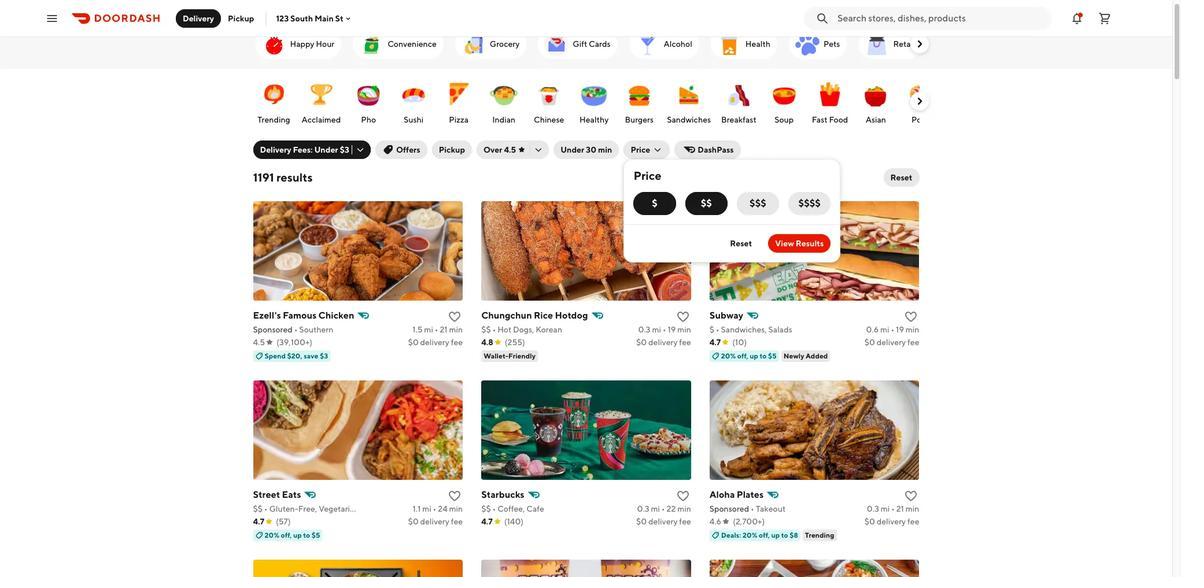 Task type: vqa. For each thing, say whether or not it's contained in the screenshot.
21
yes



Task type: locate. For each thing, give the bounding box(es) containing it.
over 4.5
[[484, 145, 516, 155]]

breakfast
[[722, 115, 757, 124]]

0 vertical spatial sponsored
[[253, 325, 293, 335]]

$
[[652, 198, 658, 209], [710, 325, 715, 335]]

soup
[[775, 115, 794, 124]]

coffee,
[[498, 505, 525, 514]]

pickup button left 123
[[221, 9, 261, 27]]

0 horizontal spatial $3
[[320, 352, 328, 361]]

0 vertical spatial trending
[[258, 115, 290, 124]]

mi for chungchun rice hotdog
[[653, 325, 662, 335]]

0 vertical spatial 20% off, up to $5
[[722, 352, 777, 361]]

1 horizontal spatial delivery
[[260, 145, 291, 155]]

click to add this store to your saved list image
[[905, 310, 919, 324], [448, 490, 462, 504], [905, 490, 919, 504]]

$​0 delivery fee down "0.3 mi • 19 min"
[[637, 338, 692, 347]]

$​0 down 1.1
[[408, 517, 419, 527]]

$ down subway
[[710, 325, 715, 335]]

$​0 for chungchun rice hotdog
[[637, 338, 647, 347]]

fee
[[451, 338, 463, 347], [680, 338, 692, 347], [908, 338, 920, 347], [451, 517, 463, 527], [680, 517, 692, 527], [908, 517, 920, 527]]

$5 left newly
[[769, 352, 777, 361]]

click to add this store to your saved list image up the 0.6 mi • 19 min
[[905, 310, 919, 324]]

trending
[[258, 115, 290, 124], [806, 531, 835, 540]]

$​0 delivery fee
[[408, 338, 463, 347], [637, 338, 692, 347], [865, 338, 920, 347], [408, 517, 463, 527], [637, 517, 692, 527], [865, 517, 920, 527]]

fee down 1.1 mi • 24 min
[[451, 517, 463, 527]]

food
[[830, 115, 849, 124]]

click to add this store to your saved list image
[[448, 310, 462, 324], [676, 310, 690, 324], [676, 490, 690, 504]]

delivery down '0.3 mi • 22 min' at the right
[[649, 517, 678, 527]]

alcohol image
[[634, 30, 662, 58]]

$3 for spend $20, save $3
[[320, 352, 328, 361]]

convenience
[[388, 39, 437, 49]]

20% down (2,700+)
[[743, 531, 758, 540]]

1 vertical spatial pickup
[[439, 145, 465, 155]]

delivery down "0.3 mi • 19 min"
[[649, 338, 678, 347]]

$​0 delivery fee down '0.3 mi • 22 min' at the right
[[637, 517, 692, 527]]

delivery for delivery
[[183, 14, 214, 23]]

$​0 delivery fee for chungchun rice hotdog
[[637, 338, 692, 347]]

pets image
[[794, 30, 822, 58]]

1 horizontal spatial trending
[[806, 531, 835, 540]]

offers
[[396, 145, 421, 155]]

4.5
[[504, 145, 516, 155], [253, 338, 265, 347]]

0 vertical spatial delivery
[[183, 14, 214, 23]]

0 horizontal spatial reset
[[731, 239, 753, 248]]

convenience image
[[358, 30, 386, 58]]

2 horizontal spatial to
[[782, 531, 789, 540]]

sandwiches
[[667, 115, 711, 124]]

$$ • coffee, cafe
[[482, 505, 545, 514]]

4.7 for street eats
[[253, 517, 265, 527]]

acclaimed link
[[300, 75, 343, 128]]

st
[[335, 14, 344, 23]]

2 19 from the left
[[897, 325, 905, 335]]

1 horizontal spatial reset
[[891, 173, 913, 182]]

0 horizontal spatial under
[[315, 145, 338, 155]]

min for aloha plates
[[906, 505, 920, 514]]

$$ up 4.8
[[482, 325, 491, 335]]

price down price button
[[634, 169, 662, 182]]

1 horizontal spatial 4.7
[[482, 517, 493, 527]]

1 horizontal spatial 21
[[897, 505, 905, 514]]

0 horizontal spatial off,
[[281, 531, 292, 540]]

min inside the under 30 min button
[[598, 145, 613, 155]]

delivery for subway
[[877, 338, 907, 347]]

next button of carousel image
[[914, 38, 926, 50]]

1 vertical spatial reset
[[731, 239, 753, 248]]

fees:
[[293, 145, 313, 155]]

results
[[796, 239, 824, 248]]

1 vertical spatial trending
[[806, 531, 835, 540]]

pickup button
[[221, 9, 261, 27], [432, 141, 472, 159]]

hotdog
[[555, 310, 588, 321]]

click to add this store to your saved list image for subway
[[905, 310, 919, 324]]

1 vertical spatial 20% off, up to $5
[[265, 531, 320, 540]]

$​0 delivery fee for aloha plates
[[865, 517, 920, 527]]

under left 30
[[561, 145, 585, 155]]

2 horizontal spatial 4.7
[[710, 338, 721, 347]]

famous
[[283, 310, 317, 321]]

health
[[746, 39, 771, 49]]

1 horizontal spatial under
[[561, 145, 585, 155]]

$​0 down '0.3 mi • 22 min' at the right
[[637, 517, 647, 527]]

main
[[315, 14, 334, 23]]

1 vertical spatial $3
[[320, 352, 328, 361]]

123 south main st button
[[276, 14, 353, 23]]

$​0 down "0.3 mi • 19 min"
[[637, 338, 647, 347]]

$$ inside button
[[701, 198, 712, 209]]

spend $20, save $3
[[265, 352, 328, 361]]

$$$ button
[[737, 192, 780, 215]]

20% off, up to $5 down (10)
[[722, 352, 777, 361]]

1 horizontal spatial 19
[[897, 325, 905, 335]]

0 horizontal spatial $5
[[312, 531, 320, 540]]

$​0 delivery fee down 1.5 mi • 21 min at the left of page
[[408, 338, 463, 347]]

0 horizontal spatial sponsored
[[253, 325, 293, 335]]

off,
[[738, 352, 749, 361], [281, 531, 292, 540], [759, 531, 770, 540]]

min for chungchun rice hotdog
[[678, 325, 692, 335]]

123 south main st
[[276, 14, 344, 23]]

0 vertical spatial pickup
[[228, 14, 254, 23]]

delivery down 1.1 mi • 24 min
[[420, 517, 450, 527]]

delivery inside delivery button
[[183, 14, 214, 23]]

$$ right '$' button
[[701, 198, 712, 209]]

mi
[[424, 325, 433, 335], [653, 325, 662, 335], [881, 325, 890, 335], [423, 505, 432, 514], [651, 505, 660, 514], [881, 505, 890, 514]]

1 horizontal spatial 20% off, up to $5
[[722, 352, 777, 361]]

trending inside trending link
[[258, 115, 290, 124]]

under right fees:
[[315, 145, 338, 155]]

0 horizontal spatial 20%
[[265, 531, 280, 540]]

0 horizontal spatial $
[[652, 198, 658, 209]]

0.3 for aloha
[[867, 505, 880, 514]]

0 vertical spatial 4.5
[[504, 145, 516, 155]]

0 horizontal spatial up
[[293, 531, 302, 540]]

21 for aloha plates
[[897, 505, 905, 514]]

$ for $
[[652, 198, 658, 209]]

$$
[[701, 198, 712, 209], [482, 325, 491, 335], [253, 505, 263, 514], [482, 505, 491, 514]]

$$ down starbucks
[[482, 505, 491, 514]]

fee down the 0.6 mi • 19 min
[[908, 338, 920, 347]]

0 horizontal spatial pickup button
[[221, 9, 261, 27]]

delivery down 0.3 mi • 21 min
[[877, 517, 907, 527]]

1191 results
[[253, 171, 313, 184]]

1 horizontal spatial sponsored
[[710, 505, 750, 514]]

fee down "0.3 mi • 19 min"
[[680, 338, 692, 347]]

mi for subway
[[881, 325, 890, 335]]

click to add this store to your saved list image for hotdog
[[676, 310, 690, 324]]

delivery for street eats
[[420, 517, 450, 527]]

fee for chungchun rice hotdog
[[680, 338, 692, 347]]

0 vertical spatial $5
[[769, 352, 777, 361]]

1 vertical spatial reset button
[[724, 234, 759, 253]]

rice
[[534, 310, 553, 321]]

ezell's famous chicken
[[253, 310, 354, 321]]

click to add this store to your saved list image for aloha plates
[[905, 490, 919, 504]]

1 horizontal spatial 4.5
[[504, 145, 516, 155]]

to down $ • sandwiches, salads
[[760, 352, 767, 361]]

$​0
[[408, 338, 419, 347], [637, 338, 647, 347], [865, 338, 876, 347], [408, 517, 419, 527], [637, 517, 647, 527], [865, 517, 876, 527]]

off, down (2,700+)
[[759, 531, 770, 540]]

20% off, up to $5 down (57)
[[265, 531, 320, 540]]

pickup
[[228, 14, 254, 23], [439, 145, 465, 155]]

0 vertical spatial reset button
[[884, 168, 920, 187]]

click to add this store to your saved list image up 1.5 mi • 21 min at the left of page
[[448, 310, 462, 324]]

20% down (10)
[[722, 352, 736, 361]]

0 horizontal spatial pickup
[[228, 14, 254, 23]]

1 vertical spatial price
[[634, 169, 662, 182]]

retail
[[894, 39, 916, 49]]

pets
[[824, 39, 841, 49]]

21
[[440, 325, 448, 335], [897, 505, 905, 514]]

4.7 left (57)
[[253, 517, 265, 527]]

0 vertical spatial price
[[631, 145, 651, 155]]

1 vertical spatial delivery
[[260, 145, 291, 155]]

0 horizontal spatial delivery
[[183, 14, 214, 23]]

sponsored for ezell's
[[253, 325, 293, 335]]

up down $ • sandwiches, salads
[[750, 352, 759, 361]]

$​0 down 0.6
[[865, 338, 876, 347]]

under 30 min
[[561, 145, 613, 155]]

click to add this store to your saved list image up "0.3 mi • 19 min"
[[676, 310, 690, 324]]

2 horizontal spatial off,
[[759, 531, 770, 540]]

$​0 for aloha plates
[[865, 517, 876, 527]]

fee down 0.3 mi • 21 min
[[908, 517, 920, 527]]

click to add this store to your saved list image up '0.3 mi • 22 min' at the right
[[676, 490, 690, 504]]

4.5 right over at the left top of the page
[[504, 145, 516, 155]]

$ left $$ button
[[652, 198, 658, 209]]

2 under from the left
[[561, 145, 585, 155]]

$$ • gluten-free, vegetarian
[[253, 505, 359, 514]]

gift
[[573, 39, 588, 49]]

1 vertical spatial pickup button
[[432, 141, 472, 159]]

0.3
[[639, 325, 651, 335], [638, 505, 650, 514], [867, 505, 880, 514]]

fee down 1.5 mi • 21 min at the left of page
[[451, 338, 463, 347]]

0 horizontal spatial 21
[[440, 325, 448, 335]]

19
[[668, 325, 676, 335], [897, 325, 905, 335]]

24
[[438, 505, 448, 514]]

0 horizontal spatial reset button
[[724, 234, 759, 253]]

4.5 up "spend"
[[253, 338, 265, 347]]

delivery down the 0.6 mi • 19 min
[[877, 338, 907, 347]]

20% off, up to $5
[[722, 352, 777, 361], [265, 531, 320, 540]]

1 horizontal spatial 20%
[[722, 352, 736, 361]]

1 vertical spatial sponsored
[[710, 505, 750, 514]]

asian
[[866, 115, 887, 124]]

price button
[[624, 141, 670, 159]]

$​0 delivery fee for starbucks
[[637, 517, 692, 527]]

1 19 from the left
[[668, 325, 676, 335]]

$​0 delivery fee down the 0.6 mi • 19 min
[[865, 338, 920, 347]]

happy
[[290, 39, 315, 49]]

1 vertical spatial 4.5
[[253, 338, 265, 347]]

0 vertical spatial $3
[[340, 145, 350, 155]]

$3 right save at the left
[[320, 352, 328, 361]]

0 horizontal spatial trending
[[258, 115, 290, 124]]

delivery
[[420, 338, 450, 347], [649, 338, 678, 347], [877, 338, 907, 347], [420, 517, 450, 527], [649, 517, 678, 527], [877, 517, 907, 527]]

poke
[[912, 115, 931, 124]]

up down $$ • gluten-free, vegetarian
[[293, 531, 302, 540]]

sponsored
[[253, 325, 293, 335], [710, 505, 750, 514]]

gluten-
[[269, 505, 298, 514]]

under 30 min button
[[554, 141, 620, 159]]

4.7 left (140)
[[482, 517, 493, 527]]

0.3 mi • 19 min
[[639, 325, 692, 335]]

1 horizontal spatial $3
[[340, 145, 350, 155]]

to left $8
[[782, 531, 789, 540]]

pickup left 123
[[228, 14, 254, 23]]

indian
[[493, 115, 516, 124]]

fee down '0.3 mi • 22 min' at the right
[[680, 517, 692, 527]]

pickup down pizza
[[439, 145, 465, 155]]

happy hour image
[[260, 30, 288, 58]]

price down burgers
[[631, 145, 651, 155]]

min
[[598, 145, 613, 155], [449, 325, 463, 335], [678, 325, 692, 335], [906, 325, 920, 335], [449, 505, 463, 514], [678, 505, 692, 514], [906, 505, 920, 514]]

$5 down free,
[[312, 531, 320, 540]]

0 horizontal spatial 4.5
[[253, 338, 265, 347]]

up left $8
[[772, 531, 780, 540]]

0 vertical spatial reset
[[891, 173, 913, 182]]

sponsored down 'aloha'
[[710, 505, 750, 514]]

delivery down 1.5 mi • 21 min at the left of page
[[420, 338, 450, 347]]

1 horizontal spatial off,
[[738, 352, 749, 361]]

deals: 20% off, up to $8
[[722, 531, 799, 540]]

0 horizontal spatial 20% off, up to $5
[[265, 531, 320, 540]]

$​0 down 0.3 mi • 21 min
[[865, 517, 876, 527]]

20%
[[722, 352, 736, 361], [265, 531, 280, 540], [743, 531, 758, 540]]

$ inside button
[[652, 198, 658, 209]]

0 vertical spatial 21
[[440, 325, 448, 335]]

eats
[[282, 490, 301, 501]]

click to add this store to your saved list image up 1.1 mi • 24 min
[[448, 490, 462, 504]]

20% down (57)
[[265, 531, 280, 540]]

fee for street eats
[[451, 517, 463, 527]]

$$$$ button
[[789, 192, 831, 215]]

mi for street eats
[[423, 505, 432, 514]]

4.7 for subway
[[710, 338, 721, 347]]

view results
[[776, 239, 824, 248]]

$5
[[769, 352, 777, 361], [312, 531, 320, 540]]

pickup button down pizza
[[432, 141, 472, 159]]

4.7 left (10)
[[710, 338, 721, 347]]

0.3 mi • 22 min
[[638, 505, 692, 514]]

fee for ezell's famous chicken
[[451, 338, 463, 347]]

newly added
[[784, 352, 828, 361]]

delivery
[[183, 14, 214, 23], [260, 145, 291, 155]]

sponsored down ezell's
[[253, 325, 293, 335]]

$​0 delivery fee down 0.3 mi • 21 min
[[865, 517, 920, 527]]

chungchun
[[482, 310, 532, 321]]

results
[[277, 171, 313, 184]]

1 horizontal spatial $
[[710, 325, 715, 335]]

1 vertical spatial 21
[[897, 505, 905, 514]]

street eats
[[253, 490, 301, 501]]

spend
[[265, 352, 286, 361]]

southern
[[299, 325, 334, 335]]

open menu image
[[45, 11, 59, 25]]

$$ down street
[[253, 505, 263, 514]]

21 for ezell's famous chicken
[[440, 325, 448, 335]]

1 vertical spatial $
[[710, 325, 715, 335]]

$$ for $$ • coffee, cafe
[[482, 505, 491, 514]]

1 horizontal spatial up
[[750, 352, 759, 361]]

$​0 down 1.5
[[408, 338, 419, 347]]

reset
[[891, 173, 913, 182], [731, 239, 753, 248]]

0 horizontal spatial 19
[[668, 325, 676, 335]]

4.7 for starbucks
[[482, 517, 493, 527]]

price
[[631, 145, 651, 155], [634, 169, 662, 182]]

sandwiches,
[[721, 325, 767, 335]]

off, down (10)
[[738, 352, 749, 361]]

off, down (57)
[[281, 531, 292, 540]]

to down $$ • gluten-free, vegetarian
[[303, 531, 310, 540]]

0 horizontal spatial 4.7
[[253, 517, 265, 527]]

0 vertical spatial $
[[652, 198, 658, 209]]

trending right $8
[[806, 531, 835, 540]]

trending up delivery fees: under $3
[[258, 115, 290, 124]]

$​0 delivery fee down 1.1 mi • 24 min
[[408, 517, 463, 527]]

1 vertical spatial $5
[[312, 531, 320, 540]]

$3 down acclaimed
[[340, 145, 350, 155]]

price inside button
[[631, 145, 651, 155]]

click to add this store to your saved list image for chicken
[[448, 310, 462, 324]]

click to add this store to your saved list image up 0.3 mi • 21 min
[[905, 490, 919, 504]]



Task type: describe. For each thing, give the bounding box(es) containing it.
$​0 for subway
[[865, 338, 876, 347]]

(39,100+)
[[277, 338, 313, 347]]

mi for aloha plates
[[881, 505, 890, 514]]

takeout
[[756, 505, 786, 514]]

(140)
[[505, 517, 524, 527]]

pho
[[361, 115, 376, 124]]

$ button
[[634, 192, 676, 215]]

gift cards image
[[543, 30, 571, 58]]

min for subway
[[906, 325, 920, 335]]

4.8
[[482, 338, 494, 347]]

0.3 for chungchun
[[639, 325, 651, 335]]

deals:
[[722, 531, 742, 540]]

friendly
[[509, 352, 536, 361]]

health image
[[716, 30, 744, 58]]

pets link
[[789, 29, 848, 59]]

1.5
[[413, 325, 423, 335]]

healthy
[[580, 115, 609, 124]]

vegetarian
[[319, 505, 359, 514]]

$8
[[790, 531, 799, 540]]

grocery link
[[455, 29, 527, 59]]

$20,
[[287, 352, 302, 361]]

1 horizontal spatial pickup
[[439, 145, 465, 155]]

offers button
[[376, 141, 428, 159]]

min for ezell's famous chicken
[[449, 325, 463, 335]]

happy hour link
[[256, 29, 342, 59]]

$$ for $$
[[701, 198, 712, 209]]

1.1 mi • 24 min
[[413, 505, 463, 514]]

convenience link
[[353, 29, 444, 59]]

1 horizontal spatial reset button
[[884, 168, 920, 187]]

fast
[[812, 115, 828, 124]]

1 horizontal spatial pickup button
[[432, 141, 472, 159]]

trending link
[[254, 75, 294, 128]]

$3 for delivery fees: under $3
[[340, 145, 350, 155]]

(10)
[[733, 338, 747, 347]]

1 under from the left
[[315, 145, 338, 155]]

$$ for $$ • hot dogs, korean
[[482, 325, 491, 335]]

$$ • hot dogs, korean
[[482, 325, 563, 335]]

hour
[[316, 39, 335, 49]]

fee for subway
[[908, 338, 920, 347]]

19 for subway
[[897, 325, 905, 335]]

alcohol
[[664, 39, 693, 49]]

(57)
[[276, 517, 291, 527]]

fee for aloha plates
[[908, 517, 920, 527]]

retail image
[[864, 30, 892, 58]]

delivery for ezell's famous chicken
[[420, 338, 450, 347]]

(255)
[[505, 338, 525, 347]]

south
[[291, 14, 313, 23]]

wallet-
[[484, 352, 509, 361]]

save
[[304, 352, 319, 361]]

22
[[667, 505, 676, 514]]

grocery
[[490, 39, 520, 49]]

2 horizontal spatial up
[[772, 531, 780, 540]]

$ • sandwiches, salads
[[710, 325, 793, 335]]

delivery fees: under $3
[[260, 145, 350, 155]]

$​0 for starbucks
[[637, 517, 647, 527]]

mi for starbucks
[[651, 505, 660, 514]]

view
[[776, 239, 795, 248]]

delivery for aloha plates
[[877, 517, 907, 527]]

123
[[276, 14, 289, 23]]

chicken
[[319, 310, 354, 321]]

added
[[806, 352, 828, 361]]

$ for $ • sandwiches, salads
[[710, 325, 715, 335]]

pizza
[[449, 115, 469, 124]]

sponsored for aloha
[[710, 505, 750, 514]]

$$ for $$ • gluten-free, vegetarian
[[253, 505, 263, 514]]

$$$
[[750, 198, 767, 209]]

mi for ezell's famous chicken
[[424, 325, 433, 335]]

0.6 mi • 19 min
[[867, 325, 920, 335]]

$$$$
[[799, 198, 821, 209]]

ezell's
[[253, 310, 281, 321]]

4.6
[[710, 517, 722, 527]]

cards
[[589, 39, 611, 49]]

street
[[253, 490, 280, 501]]

next button of carousel image
[[914, 95, 926, 107]]

cafe
[[527, 505, 545, 514]]

gift cards link
[[538, 29, 618, 59]]

delivery for delivery fees: under $3
[[260, 145, 291, 155]]

min for street eats
[[449, 505, 463, 514]]

chinese
[[534, 115, 565, 124]]

$​0 delivery fee for ezell's famous chicken
[[408, 338, 463, 347]]

acclaimed
[[302, 115, 341, 124]]

under inside button
[[561, 145, 585, 155]]

1 horizontal spatial to
[[760, 352, 767, 361]]

Store search: begin typing to search for stores available on DoorDash text field
[[838, 12, 1045, 25]]

gift cards
[[573, 39, 611, 49]]

$​0 delivery fee for subway
[[865, 338, 920, 347]]

hot
[[498, 325, 512, 335]]

1191
[[253, 171, 274, 184]]

delivery for chungchun rice hotdog
[[649, 338, 678, 347]]

2 horizontal spatial 20%
[[743, 531, 758, 540]]

$​0 delivery fee for street eats
[[408, 517, 463, 527]]

0.3 mi • 21 min
[[867, 505, 920, 514]]

dashpass button
[[675, 141, 741, 159]]

0 horizontal spatial to
[[303, 531, 310, 540]]

health link
[[711, 29, 778, 59]]

over 4.5 button
[[477, 141, 549, 159]]

0.6
[[867, 325, 879, 335]]

korean
[[536, 325, 563, 335]]

dogs,
[[513, 325, 534, 335]]

fee for starbucks
[[680, 517, 692, 527]]

0 vertical spatial pickup button
[[221, 9, 261, 27]]

dashpass
[[698, 145, 734, 155]]

retail link
[[859, 29, 922, 59]]

grocery image
[[460, 30, 488, 58]]

newly
[[784, 352, 805, 361]]

1.1
[[413, 505, 421, 514]]

notification bell image
[[1071, 11, 1085, 25]]

min for starbucks
[[678, 505, 692, 514]]

subway
[[710, 310, 744, 321]]

starbucks
[[482, 490, 525, 501]]

4.5 inside button
[[504, 145, 516, 155]]

sushi
[[404, 115, 424, 124]]

$​0 for ezell's famous chicken
[[408, 338, 419, 347]]

happy hour
[[290, 39, 335, 49]]

30
[[586, 145, 597, 155]]

0 items, open order cart image
[[1099, 11, 1112, 25]]

sponsored • takeout
[[710, 505, 786, 514]]

salads
[[769, 325, 793, 335]]

view results button
[[769, 234, 831, 253]]

19 for chungchun rice hotdog
[[668, 325, 676, 335]]

1 horizontal spatial $5
[[769, 352, 777, 361]]

delivery button
[[176, 9, 221, 27]]

delivery for starbucks
[[649, 517, 678, 527]]

$​0 for street eats
[[408, 517, 419, 527]]

1.5 mi • 21 min
[[413, 325, 463, 335]]

click to add this store to your saved list image for street eats
[[448, 490, 462, 504]]



